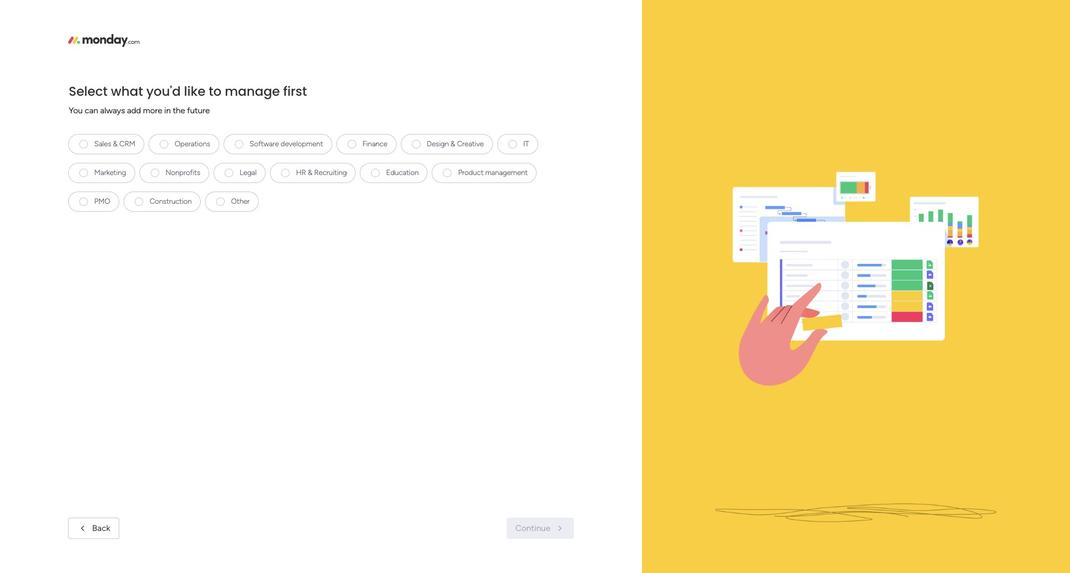 Task type: locate. For each thing, give the bounding box(es) containing it.
education
[[386, 168, 419, 177]]

select
[[69, 83, 108, 100]]

crm
[[119, 140, 135, 149]]

recruiting
[[314, 168, 347, 177]]

& left crm
[[113, 140, 118, 149]]

you
[[69, 105, 83, 116]]

other
[[231, 197, 250, 206]]

&
[[113, 140, 118, 149], [451, 140, 455, 149], [308, 168, 313, 177]]

& right hr
[[308, 168, 313, 177]]

software
[[250, 140, 279, 149]]

sales & crm
[[94, 140, 135, 149]]

& right design
[[451, 140, 455, 149]]

legal
[[240, 168, 257, 177]]

management
[[486, 168, 528, 177]]

construction
[[150, 197, 192, 206]]

hr & recruiting
[[296, 168, 347, 177]]

in
[[164, 105, 171, 116]]

design & creative
[[427, 140, 484, 149]]

2 horizontal spatial &
[[451, 140, 455, 149]]

1 horizontal spatial &
[[308, 168, 313, 177]]

what would you like to manage first? image
[[653, 0, 1061, 574]]

select what you'd like to manage first you can always add more in the future
[[69, 83, 307, 116]]

add
[[127, 105, 141, 116]]

more
[[143, 105, 162, 116]]

hr
[[296, 168, 306, 177]]

0 horizontal spatial &
[[113, 140, 118, 149]]

& for creative
[[451, 140, 455, 149]]



Task type: describe. For each thing, give the bounding box(es) containing it.
what
[[111, 83, 143, 100]]

back
[[92, 524, 110, 534]]

design
[[427, 140, 449, 149]]

pmo
[[94, 197, 110, 206]]

development
[[281, 140, 323, 149]]

product management
[[458, 168, 528, 177]]

manage
[[225, 83, 280, 100]]

& for crm
[[113, 140, 118, 149]]

product
[[458, 168, 484, 177]]

software development
[[250, 140, 323, 149]]

it
[[524, 140, 529, 149]]

back button
[[68, 518, 120, 540]]

sales
[[94, 140, 111, 149]]

first
[[283, 83, 307, 100]]

& for recruiting
[[308, 168, 313, 177]]

you'd
[[146, 83, 181, 100]]

logo image
[[68, 34, 140, 47]]

the
[[173, 105, 185, 116]]

always
[[100, 105, 125, 116]]

marketing
[[94, 168, 126, 177]]

can
[[85, 105, 98, 116]]

future
[[187, 105, 210, 116]]

nonprofits
[[165, 168, 200, 177]]

to
[[209, 83, 222, 100]]

like
[[184, 83, 206, 100]]

operations
[[175, 140, 210, 149]]

creative
[[457, 140, 484, 149]]

finance
[[363, 140, 388, 149]]



Task type: vqa. For each thing, say whether or not it's contained in the screenshot.
Sales & CRM
yes



